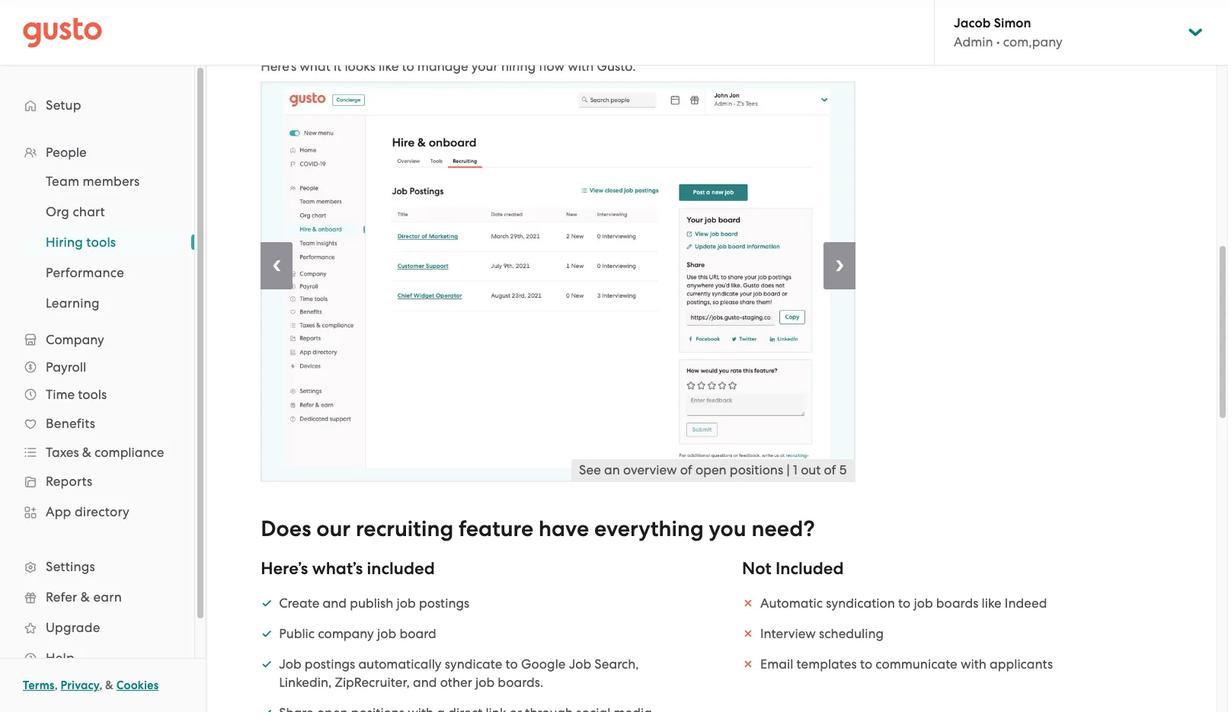 Task type: locate. For each thing, give the bounding box(es) containing it.
of left open
[[680, 462, 692, 478]]

interview scheduling
[[760, 626, 884, 641]]

& left "earn"
[[81, 590, 90, 605]]

0 horizontal spatial and
[[323, 596, 347, 611]]

&
[[82, 445, 91, 460], [81, 590, 90, 605], [105, 679, 114, 693]]

other
[[440, 675, 472, 690]]

1 vertical spatial with
[[961, 657, 987, 672]]

1 vertical spatial postings
[[305, 657, 355, 672]]

0 horizontal spatial like
[[379, 59, 399, 74]]

1 job from the left
[[279, 657, 301, 672]]

0 horizontal spatial ,
[[55, 679, 58, 693]]

0 horizontal spatial with
[[568, 59, 594, 74]]

automatic
[[760, 596, 823, 611]]

upgrade
[[46, 620, 100, 636]]

learning
[[46, 296, 100, 311]]

job left board at the bottom left of the page
[[377, 626, 396, 641]]

0 horizontal spatial of
[[680, 462, 692, 478]]

2 list from the top
[[0, 166, 194, 319]]

, left privacy
[[55, 679, 58, 693]]

jacob
[[954, 15, 991, 31]]

like
[[379, 59, 399, 74], [982, 596, 1002, 611]]

list
[[0, 139, 194, 674], [0, 166, 194, 319]]

home image
[[23, 17, 102, 48]]

create and publish job postings
[[279, 596, 470, 611]]

of left 5
[[824, 462, 836, 478]]

setup link
[[15, 91, 179, 119]]

taxes & compliance button
[[15, 439, 179, 466]]

job up board at the bottom left of the page
[[397, 596, 416, 611]]

refer & earn
[[46, 590, 122, 605]]

0 vertical spatial tools
[[86, 235, 116, 250]]

help
[[46, 651, 75, 666]]

templates
[[797, 657, 857, 672]]

benefits link
[[15, 410, 179, 437]]

out
[[801, 462, 821, 478]]

, down help "link"
[[99, 679, 102, 693]]

taxes & compliance
[[46, 445, 164, 460]]

0 vertical spatial postings
[[419, 596, 470, 611]]

|
[[787, 462, 790, 478]]

org
[[46, 204, 69, 219]]

to up boards.
[[506, 657, 518, 672]]

time
[[46, 387, 75, 402]]

1 horizontal spatial and
[[413, 675, 437, 690]]

chart
[[73, 204, 105, 219]]

app directory
[[46, 504, 130, 520]]

& left cookies button
[[105, 679, 114, 693]]

simon
[[994, 15, 1031, 31]]

1 vertical spatial tools
[[78, 387, 107, 402]]

like right looks
[[379, 59, 399, 74]]

syndication
[[826, 596, 895, 611]]

and
[[323, 596, 347, 611], [413, 675, 437, 690]]

jacob simon admin • com,pany
[[954, 15, 1063, 50]]

to right "syndication"
[[898, 596, 911, 611]]

1 list from the top
[[0, 139, 194, 674]]

1 horizontal spatial like
[[982, 596, 1002, 611]]

com,pany
[[1003, 34, 1063, 50]]

app directory link
[[15, 498, 179, 526]]

job up linkedin,
[[279, 657, 301, 672]]

reports
[[46, 474, 93, 489]]

and up company
[[323, 596, 347, 611]]

0 vertical spatial and
[[323, 596, 347, 611]]

see
[[579, 462, 601, 478]]

it
[[334, 59, 342, 74]]

google
[[521, 657, 566, 672]]

& for earn
[[81, 590, 90, 605]]

ziprecruiter,
[[335, 675, 410, 690]]

public company job board
[[279, 626, 436, 641]]

communicate
[[876, 657, 958, 672]]

•
[[996, 34, 1000, 50]]

0 horizontal spatial job
[[279, 657, 301, 672]]

job left boards
[[914, 596, 933, 611]]

here's left what
[[261, 59, 296, 74]]

team
[[46, 174, 79, 189]]

manage
[[417, 59, 468, 74]]

earn
[[93, 590, 122, 605]]

like left indeed
[[982, 596, 1002, 611]]

upgrade link
[[15, 614, 179, 642]]

cookies button
[[116, 677, 159, 695]]

people button
[[15, 139, 179, 166]]

2 here's from the top
[[261, 558, 308, 579]]

privacy link
[[61, 679, 99, 693]]

list containing people
[[0, 139, 194, 674]]

here's for does our recruiting feature have everything you need?
[[261, 59, 296, 74]]

members
[[83, 174, 140, 189]]

with left applicants
[[961, 657, 987, 672]]

0 vertical spatial here's
[[261, 59, 296, 74]]

applicants
[[990, 657, 1053, 672]]

hiring
[[501, 59, 536, 74]]

with
[[568, 59, 594, 74], [961, 657, 987, 672]]

1 vertical spatial &
[[81, 590, 90, 605]]

and down automatically
[[413, 675, 437, 690]]

1 horizontal spatial of
[[824, 462, 836, 478]]

of
[[680, 462, 692, 478], [824, 462, 836, 478]]

postings up board at the bottom left of the page
[[419, 596, 470, 611]]

hiring
[[46, 235, 83, 250]]

0 vertical spatial &
[[82, 445, 91, 460]]

job inside job postings automatically syndicate to google job search, linkedin, ziprecruiter, and other job boards.
[[475, 675, 495, 690]]

1 horizontal spatial job
[[569, 657, 591, 672]]

& inside dropdown button
[[82, 445, 91, 460]]

see an overview of open positions | 1 out of 5
[[579, 462, 847, 478]]

what
[[300, 59, 331, 74]]

to inside job postings automatically syndicate to google job search, linkedin, ziprecruiter, and other job boards.
[[506, 657, 518, 672]]

have
[[539, 516, 589, 542]]

company
[[318, 626, 374, 641]]

1 vertical spatial and
[[413, 675, 437, 690]]

boards
[[936, 596, 979, 611]]

postings
[[419, 596, 470, 611], [305, 657, 355, 672]]

tools inside hiring tools link
[[86, 235, 116, 250]]

reports link
[[15, 468, 179, 495]]

❯ button
[[824, 242, 856, 289]]

time tools
[[46, 387, 107, 402]]

here's up create
[[261, 558, 308, 579]]

1 horizontal spatial ,
[[99, 679, 102, 693]]

overview
[[623, 462, 677, 478]]

tools inside time tools dropdown button
[[78, 387, 107, 402]]

job left search,
[[569, 657, 591, 672]]

1 vertical spatial like
[[982, 596, 1002, 611]]

taxes
[[46, 445, 79, 460]]

your
[[471, 59, 498, 74]]

here's
[[261, 59, 296, 74], [261, 558, 308, 579]]

,
[[55, 679, 58, 693], [99, 679, 102, 693]]

with right flow
[[568, 59, 594, 74]]

refer & earn link
[[15, 584, 179, 611]]

0 horizontal spatial postings
[[305, 657, 355, 672]]

create
[[279, 596, 320, 611]]

1 vertical spatial here's
[[261, 558, 308, 579]]

tools down payroll dropdown button
[[78, 387, 107, 402]]

setup
[[46, 98, 81, 113]]

to left manage
[[402, 59, 414, 74]]

job down syndicate
[[475, 675, 495, 690]]

see an overview of open positions image
[[262, 83, 854, 481]]

list containing team members
[[0, 166, 194, 319]]

& right taxes
[[82, 445, 91, 460]]

postings up linkedin,
[[305, 657, 355, 672]]

search,
[[595, 657, 639, 672]]

everything
[[594, 516, 704, 542]]

team members link
[[27, 168, 179, 195]]

1 here's from the top
[[261, 59, 296, 74]]

tools down org chart link
[[86, 235, 116, 250]]



Task type: describe. For each thing, give the bounding box(es) containing it.
included
[[367, 558, 435, 579]]

help link
[[15, 645, 179, 672]]

benefits
[[46, 416, 95, 431]]

team members
[[46, 174, 140, 189]]

2 of from the left
[[824, 462, 836, 478]]

scheduling
[[819, 626, 884, 641]]

automatically
[[358, 657, 442, 672]]

indeed
[[1005, 596, 1047, 611]]

email
[[760, 657, 793, 672]]

2 , from the left
[[99, 679, 102, 693]]

company
[[46, 332, 104, 347]]

not
[[742, 558, 772, 579]]

positions
[[730, 462, 783, 478]]

time tools button
[[15, 381, 179, 408]]

hiring tools
[[46, 235, 116, 250]]

job postings automatically syndicate to google job search, linkedin, ziprecruiter, and other job boards.
[[279, 657, 639, 690]]

performance
[[46, 265, 124, 280]]

0 vertical spatial with
[[568, 59, 594, 74]]

does
[[261, 516, 311, 542]]

5
[[839, 462, 847, 478]]

included
[[776, 558, 844, 579]]

app
[[46, 504, 71, 520]]

people
[[46, 145, 87, 160]]

1 of from the left
[[680, 462, 692, 478]]

linkedin,
[[279, 675, 332, 690]]

settings
[[46, 559, 95, 575]]

an
[[604, 462, 620, 478]]

terms link
[[23, 679, 55, 693]]

publish
[[350, 596, 393, 611]]

❮
[[273, 256, 281, 276]]

terms , privacy , & cookies
[[23, 679, 159, 693]]

what's
[[312, 558, 363, 579]]

cookies
[[116, 679, 159, 693]]

flow
[[539, 59, 565, 74]]

& for compliance
[[82, 445, 91, 460]]

1 , from the left
[[55, 679, 58, 693]]

❯
[[836, 256, 844, 276]]

hiring tools link
[[27, 229, 179, 256]]

payroll button
[[15, 354, 179, 381]]

directory
[[75, 504, 130, 520]]

here's for not included
[[261, 558, 308, 579]]

feature
[[459, 516, 534, 542]]

automatic syndication to job boards like indeed
[[760, 596, 1047, 611]]

tools for hiring tools
[[86, 235, 116, 250]]

2 vertical spatial &
[[105, 679, 114, 693]]

recruiting
[[356, 516, 454, 542]]

1
[[793, 462, 798, 478]]

public
[[279, 626, 315, 641]]

privacy
[[61, 679, 99, 693]]

syndicate
[[445, 657, 502, 672]]

2 job from the left
[[569, 657, 591, 672]]

gusto.
[[597, 59, 636, 74]]

1 horizontal spatial with
[[961, 657, 987, 672]]

gusto navigation element
[[0, 66, 194, 698]]

does our recruiting feature have everything you need?
[[261, 516, 815, 542]]

and inside job postings automatically syndicate to google job search, linkedin, ziprecruiter, and other job boards.
[[413, 675, 437, 690]]

boards.
[[498, 675, 544, 690]]

not included
[[742, 558, 844, 579]]

company button
[[15, 326, 179, 354]]

0 vertical spatial like
[[379, 59, 399, 74]]

our
[[316, 516, 351, 542]]

admin
[[954, 34, 993, 50]]

payroll
[[46, 360, 86, 375]]

looks
[[345, 59, 376, 74]]

❮ button
[[261, 242, 293, 289]]

tools for time tools
[[78, 387, 107, 402]]

to down scheduling
[[860, 657, 873, 672]]

interview
[[760, 626, 816, 641]]

settings link
[[15, 553, 179, 581]]

1 horizontal spatial postings
[[419, 596, 470, 611]]

compliance
[[95, 445, 164, 460]]

board
[[400, 626, 436, 641]]

refer
[[46, 590, 77, 605]]

postings inside job postings automatically syndicate to google job search, linkedin, ziprecruiter, and other job boards.
[[305, 657, 355, 672]]

org chart link
[[27, 198, 179, 226]]

terms
[[23, 679, 55, 693]]

you
[[709, 516, 746, 542]]

here's what it looks like to manage your hiring flow with gusto.
[[261, 59, 636, 74]]

here's what's included
[[261, 558, 435, 579]]



Task type: vqa. For each thing, say whether or not it's contained in the screenshot.
'breakdown'
no



